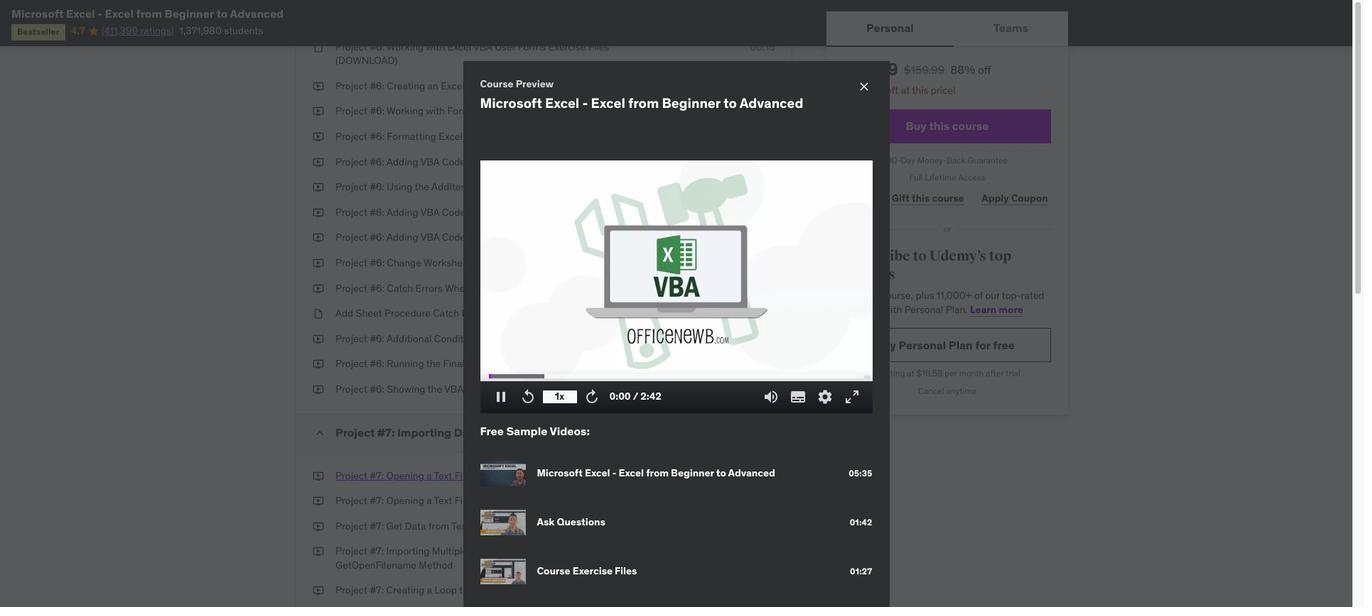 Task type: locate. For each thing, give the bounding box(es) containing it.
to left udemy's
[[913, 247, 927, 265]]

a right when
[[507, 282, 512, 295]]

5 #6: from the top
[[370, 155, 385, 168]]

code down project #6: formatting excel vba user form controls
[[442, 155, 466, 168]]

30-
[[887, 155, 901, 165]]

xsmall image
[[313, 79, 324, 93], [313, 130, 324, 144], [313, 155, 324, 169], [313, 307, 324, 321], [313, 332, 324, 346], [313, 469, 324, 483], [313, 585, 324, 598]]

1 vertical spatial -
[[582, 95, 588, 112]]

10 xsmall image from the top
[[313, 495, 324, 509]]

the left initialize
[[479, 155, 494, 168]]

adding
[[387, 155, 418, 168], [387, 206, 418, 219], [387, 231, 418, 244], [473, 282, 504, 295]]

1 vertical spatial at
[[907, 368, 915, 379]]

0 vertical spatial change
[[548, 206, 582, 219]]

8 project from the top
[[335, 231, 367, 244]]

7 #6: from the top
[[370, 206, 385, 219]]

0 vertical spatial event
[[535, 155, 560, 168]]

0 horizontal spatial preview
[[516, 77, 554, 90]]

adding down "using"
[[387, 206, 418, 219]]

buy this course button
[[844, 109, 1051, 143]]

microsoft up controls
[[480, 95, 542, 112]]

opening inside project #7: opening a text file for import button
[[386, 469, 424, 482]]

working for form
[[387, 105, 424, 118]]

text inside dropdown button
[[510, 425, 532, 440]]

tab list
[[827, 11, 1068, 47]]

1 vertical spatial procedure
[[500, 358, 546, 371]]

importing up project #7: opening a text file for import button
[[397, 425, 451, 440]]

3 #6: from the top
[[370, 105, 385, 118]]

for inside 'link'
[[975, 338, 991, 352]]

procedure up on
[[500, 358, 546, 371]]

working up (download)
[[387, 40, 424, 53]]

0 vertical spatial add
[[496, 231, 514, 244]]

0 vertical spatial project #7: opening a text file for import
[[335, 469, 517, 482]]

01:27
[[850, 566, 872, 577]]

settings image
[[816, 389, 833, 406]]

0 vertical spatial exercise
[[548, 40, 586, 53]]

each
[[496, 585, 518, 597]]

1 vertical spatial event
[[584, 206, 610, 219]]

1 horizontal spatial get
[[844, 289, 860, 302]]

vba down "formatting"
[[421, 155, 440, 168]]

0 vertical spatial procedure
[[384, 307, 431, 320]]

advanced inside course preview microsoft excel - excel from beginner to advanced
[[740, 95, 803, 112]]

preview inside course preview microsoft excel - excel from beginner to advanced
[[516, 77, 554, 90]]

combobox
[[496, 206, 545, 219]]

10:00
[[749, 181, 775, 193]]

learn more
[[970, 303, 1023, 316]]

5 xsmall image from the top
[[313, 231, 324, 245]]

this down $159.99
[[912, 84, 928, 97]]

a down project #7: importing data from text files
[[427, 469, 432, 482]]

progress bar slider
[[489, 368, 864, 385]]

project for 5th xsmall icon from the top of the page
[[335, 332, 367, 345]]

importing down project #7: get data from text file
[[386, 545, 430, 558]]

our
[[985, 289, 1000, 302]]

1 vertical spatial course
[[537, 565, 570, 578]]

text
[[510, 425, 532, 440], [434, 469, 452, 482], [434, 495, 452, 508], [451, 520, 470, 533], [470, 545, 488, 558]]

fullscreen image
[[843, 389, 860, 406]]

personal down plus
[[905, 303, 943, 316]]

0 horizontal spatial data
[[405, 520, 426, 533]]

text inside project #7: importing multiple text files with the getopenfilename method
[[470, 545, 488, 558]]

project #7: opening a text file for import down project #7: importing data from text files
[[335, 469, 517, 482]]

13 project from the top
[[335, 383, 367, 396]]

personal
[[866, 21, 914, 35], [905, 303, 943, 316], [899, 338, 946, 352]]

exercise inside the project #6: working with excel vba user forms exercise files (download)
[[548, 40, 586, 53]]

loop right 'within'
[[545, 181, 568, 193]]

starting at $16.58 per month after trial cancel anytime
[[874, 368, 1020, 397]]

sample
[[506, 424, 548, 438]]

1 opening from the top
[[386, 469, 424, 482]]

1 vertical spatial creating
[[386, 585, 425, 597]]

adding up project #6: change worksheet name
[[387, 231, 418, 244]]

1 vertical spatial loop
[[515, 332, 537, 345]]

vba down final
[[444, 383, 463, 396]]

1 vertical spatial get
[[386, 520, 403, 533]]

errors up on
[[462, 307, 489, 320]]

day
[[865, 84, 881, 97]]

user
[[495, 40, 515, 53], [467, 79, 488, 92], [486, 130, 507, 143], [466, 383, 486, 396]]

rewind 5 seconds image
[[519, 389, 536, 406]]

5 project from the top
[[335, 155, 367, 168]]

microsoft excel - excel from beginner to advanced dialog
[[463, 61, 889, 608]]

0 vertical spatial -
[[98, 6, 102, 21]]

creating for #7:
[[386, 585, 425, 597]]

name
[[474, 257, 500, 269]]

file down project #7: importing data from text files
[[455, 469, 471, 482]]

xsmall image for project #6: adding vba code to the add worksheet button
[[313, 231, 324, 245]]

microsoft down the project #7: importing data from text files dropdown button
[[537, 467, 583, 480]]

working for excel
[[387, 40, 424, 53]]

0 vertical spatial code
[[442, 155, 466, 168]]

project for xsmall image related to project #7: get data from text file
[[335, 520, 367, 533]]

3 code from the top
[[442, 231, 466, 244]]

loop right on
[[515, 332, 537, 345]]

try personal plan for free link
[[844, 329, 1051, 363]]

code down project #6: using the additem method within a loop
[[442, 206, 466, 219]]

text inside button
[[434, 469, 452, 482]]

form left on
[[489, 383, 512, 396]]

0 horizontal spatial course
[[480, 77, 514, 90]]

1 project #7: opening a text file for import from the top
[[335, 469, 517, 482]]

2 xsmall image from the top
[[313, 130, 324, 144]]

project for xsmall image for project #7: importing multiple text files with the getopenfilename method
[[335, 545, 367, 558]]

course down lifetime
[[932, 192, 964, 205]]

additem
[[431, 181, 469, 193]]

teams button
[[954, 11, 1068, 45]]

xsmall image for project #6: working with excel vba user forms exercise files (download)
[[313, 40, 324, 54]]

#6: for project #6: change worksheet name
[[370, 257, 385, 269]]

0 vertical spatial worksheet
[[516, 231, 564, 244]]

11 xsmall image from the top
[[313, 520, 324, 534]]

this for buy
[[929, 119, 950, 133]]

#6: inside the project #6: working with excel vba user forms exercise files (download)
[[370, 40, 385, 53]]

16 project from the top
[[335, 495, 367, 508]]

xsmall image for project #6: change worksheet name
[[313, 257, 324, 270]]

0:00
[[609, 390, 631, 403]]

this right buy
[[929, 119, 950, 133]]

6 #6: from the top
[[370, 181, 385, 193]]

plan
[[949, 338, 973, 352]]

with up each
[[514, 545, 533, 558]]

user left pause icon on the left of the page
[[466, 383, 486, 396]]

form left and in the left top of the page
[[447, 105, 471, 118]]

user for the
[[466, 383, 486, 396]]

1 vertical spatial method
[[419, 559, 453, 572]]

#6: for project #6: showing the vba user form on workbook open
[[370, 383, 385, 396]]

a down project #7: importing multiple text files with the getopenfilename method
[[427, 585, 432, 597]]

vba left "forms"
[[473, 40, 492, 53]]

1 code from the top
[[442, 155, 466, 168]]

errors down project #6: change worksheet name
[[415, 282, 443, 295]]

1 vertical spatial advanced
[[740, 95, 803, 112]]

with up an
[[426, 40, 445, 53]]

vba inside the project #6: working with excel vba user forms exercise files (download)
[[473, 40, 492, 53]]

14 project from the top
[[335, 425, 375, 440]]

guarantee
[[968, 155, 1008, 165]]

30-day money-back guarantee full lifetime access
[[887, 155, 1008, 183]]

get up courses,
[[844, 289, 860, 302]]

2 xsmall image from the top
[[313, 105, 324, 119]]

event up button
[[584, 206, 610, 219]]

#7: inside project #7: importing multiple text files with the getopenfilename method
[[370, 545, 384, 558]]

project #6: creating an excel user form
[[335, 79, 513, 92]]

personal up $16.58
[[899, 338, 946, 352]]

18 project from the top
[[335, 545, 367, 558]]

0 vertical spatial personal
[[866, 21, 914, 35]]

2 code from the top
[[442, 206, 466, 219]]

project #6: additional conditions on the loop
[[335, 332, 537, 345]]

#6: for project #6: adding vba code to the add worksheet button
[[370, 231, 385, 244]]

beginner left '02:42'
[[671, 467, 714, 480]]

1 vertical spatial working
[[387, 105, 424, 118]]

importing inside the project #7: importing data from text files dropdown button
[[397, 425, 451, 440]]

microsoft up bestseller
[[11, 6, 64, 21]]

2 project from the top
[[335, 79, 367, 92]]

project inside dropdown button
[[335, 425, 375, 440]]

event down controls
[[535, 155, 560, 168]]

xsmall image for project #6: running the final report procedure
[[313, 358, 324, 372]]

trial
[[1006, 368, 1020, 379]]

17 project from the top
[[335, 520, 367, 533]]

share button
[[844, 184, 877, 213]]

method down multiple
[[419, 559, 453, 572]]

1 import from the top
[[488, 469, 517, 482]]

1 working from the top
[[387, 40, 424, 53]]

project for first xsmall icon from the top
[[335, 79, 367, 92]]

microsoft excel - excel from beginner to advanced
[[11, 6, 284, 21], [537, 467, 775, 480]]

plan.
[[946, 303, 968, 316]]

adding up "using"
[[387, 155, 418, 168]]

0 vertical spatial importing
[[397, 425, 451, 440]]

the down ask
[[535, 545, 550, 558]]

2 horizontal spatial -
[[612, 467, 616, 480]]

when
[[445, 282, 471, 295]]

user down control
[[486, 130, 507, 143]]

exercise right "forms"
[[548, 40, 586, 53]]

course inside course preview microsoft excel - excel from beginner to advanced
[[480, 77, 514, 90]]

preview up properties
[[516, 77, 554, 90]]

02:54
[[749, 358, 775, 371]]

1 horizontal spatial errors
[[462, 307, 489, 320]]

with down 'course,'
[[883, 303, 902, 316]]

9 project from the top
[[335, 257, 367, 269]]

1 xsmall image from the top
[[313, 40, 324, 54]]

1 horizontal spatial loop
[[515, 332, 537, 345]]

text right multiple
[[470, 545, 488, 558]]

0 vertical spatial working
[[387, 40, 424, 53]]

tab list containing personal
[[827, 11, 1068, 47]]

xsmall image for project #6: working with form and control properties
[[313, 105, 324, 119]]

11,000+
[[937, 289, 972, 302]]

personal up $18.99
[[866, 21, 914, 35]]

1 vertical spatial course
[[932, 192, 964, 205]]

creating down getopenfilename
[[386, 585, 425, 597]]

6 project from the top
[[335, 181, 367, 193]]

7 xsmall image from the top
[[313, 282, 324, 296]]

change up add sheet procedure catch errors
[[387, 257, 421, 269]]

3 xsmall image from the top
[[313, 155, 324, 169]]

per
[[945, 368, 957, 379]]

0 vertical spatial get
[[844, 289, 860, 302]]

working up "formatting"
[[387, 105, 424, 118]]

this up courses,
[[862, 289, 878, 302]]

pause image
[[492, 389, 509, 406]]

15 project from the top
[[335, 469, 367, 482]]

course for microsoft
[[480, 77, 514, 90]]

03:47
[[749, 383, 775, 396]]

apply coupon button
[[979, 184, 1051, 213]]

xsmall image for project #6:  adding vba code to the combobox change event
[[313, 206, 324, 220]]

0 vertical spatial for
[[975, 338, 991, 352]]

2 vertical spatial personal
[[899, 338, 946, 352]]

procedure up 'additional'
[[384, 307, 431, 320]]

1 vertical spatial importing
[[386, 545, 430, 558]]

0 horizontal spatial loop
[[435, 585, 457, 597]]

form for excel
[[509, 130, 532, 143]]

1 xsmall image from the top
[[313, 79, 324, 93]]

form up initialize
[[509, 130, 532, 143]]

vba down and in the left top of the page
[[465, 130, 484, 143]]

1 vertical spatial exercise
[[573, 565, 613, 578]]

at left $16.58
[[907, 368, 915, 379]]

0 horizontal spatial errors
[[415, 282, 443, 295]]

#6: for project #6: working with form and control properties
[[370, 105, 385, 118]]

controls
[[535, 130, 572, 143]]

1 vertical spatial project #7: opening a text file for import
[[335, 495, 517, 508]]

/
[[633, 390, 638, 403]]

0 vertical spatial microsoft excel - excel from beginner to advanced
[[11, 6, 284, 21]]

project inside project #7: importing multiple text files with the getopenfilename method
[[335, 545, 367, 558]]

the up name
[[479, 231, 494, 244]]

12 #6: from the top
[[370, 358, 385, 371]]

vba
[[473, 40, 492, 53], [465, 130, 484, 143], [421, 155, 440, 168], [421, 206, 440, 219], [421, 231, 440, 244], [444, 383, 463, 396]]

subscribe
[[844, 247, 910, 265]]

1 vertical spatial change
[[387, 257, 421, 269]]

9 xsmall image from the top
[[313, 383, 324, 397]]

this for get
[[862, 289, 878, 302]]

2 #6: from the top
[[370, 79, 385, 92]]

xsmall image
[[313, 40, 324, 54], [313, 105, 324, 119], [313, 181, 324, 195], [313, 206, 324, 220], [313, 231, 324, 245], [313, 257, 324, 270], [313, 282, 324, 296], [313, 358, 324, 372], [313, 383, 324, 397], [313, 495, 324, 509], [313, 520, 324, 534], [313, 545, 324, 559]]

0 horizontal spatial get
[[386, 520, 403, 533]]

0 vertical spatial opening
[[386, 469, 424, 482]]

excel inside the project #6: working with excel vba user forms exercise files (download)
[[447, 40, 471, 53]]

files inside dropdown button
[[535, 425, 560, 440]]

1 vertical spatial import
[[488, 495, 517, 508]]

4 xsmall image from the top
[[313, 206, 324, 220]]

#7:
[[377, 425, 395, 440], [370, 469, 384, 482], [370, 495, 384, 508], [370, 520, 384, 533], [370, 545, 384, 558], [370, 585, 384, 597]]

1 horizontal spatial data
[[454, 425, 479, 440]]

xsmall image for project #7: opening a text file for import
[[313, 495, 324, 509]]

form
[[490, 79, 513, 92], [447, 105, 471, 118], [509, 130, 532, 143], [489, 383, 512, 396]]

to inside course preview microsoft excel - excel from beginner to advanced
[[723, 95, 737, 112]]

project #6: adding vba code to the initialize event
[[335, 155, 560, 168]]

beginner up the '1,371,980'
[[165, 6, 214, 21]]

(411,399
[[102, 24, 138, 37]]

4 project from the top
[[335, 130, 367, 143]]

data for get
[[405, 520, 426, 533]]

1 vertical spatial microsoft
[[480, 95, 542, 112]]

showing
[[387, 383, 425, 396]]

1 project from the top
[[335, 40, 367, 53]]

10 #6: from the top
[[370, 282, 385, 295]]

import
[[488, 469, 517, 482], [488, 495, 517, 508]]

xsmall image for project #6: catch errors when adding a worksheet
[[313, 282, 324, 296]]

text down project #7: importing data from text files
[[434, 469, 452, 482]]

0 vertical spatial course
[[480, 77, 514, 90]]

2 vertical spatial code
[[442, 231, 466, 244]]

beginner left 06:36
[[662, 95, 720, 112]]

course inside button
[[952, 119, 989, 133]]

2 vertical spatial -
[[612, 467, 616, 480]]

03:21
[[750, 257, 775, 269]]

0 vertical spatial course
[[952, 119, 989, 133]]

and
[[473, 105, 490, 118]]

xsmall image for project #6: using the additem method within a loop
[[313, 181, 324, 195]]

working inside the project #6: working with excel vba user forms exercise files (download)
[[387, 40, 424, 53]]

1 vertical spatial microsoft excel - excel from beginner to advanced
[[537, 467, 775, 480]]

7 project from the top
[[335, 206, 367, 219]]

1 #6: from the top
[[370, 40, 385, 53]]

opening
[[386, 469, 424, 482], [386, 495, 424, 508]]

catch down project #6: catch errors when adding a worksheet
[[433, 307, 459, 320]]

#6: for project #6: catch errors when adding a worksheet
[[370, 282, 385, 295]]

files inside project #7: importing multiple text files with the getopenfilename method
[[491, 545, 512, 558]]

project #6: change worksheet name
[[335, 257, 500, 269]]

1 horizontal spatial microsoft excel - excel from beginner to advanced
[[537, 467, 775, 480]]

1 vertical spatial personal
[[905, 303, 943, 316]]

0 vertical spatial errors
[[415, 282, 443, 295]]

6 xsmall image from the top
[[313, 257, 324, 270]]

catch up add sheet procedure catch errors
[[387, 282, 413, 295]]

project for xsmall image for project #6: working with form and control properties
[[335, 105, 367, 118]]

00:15
[[750, 40, 775, 53]]

8 xsmall image from the top
[[313, 358, 324, 372]]

microsoft
[[11, 6, 64, 21], [480, 95, 542, 112], [537, 467, 583, 480]]

for left free
[[975, 338, 991, 352]]

project #7: opening a text file for import
[[335, 469, 517, 482], [335, 495, 517, 508]]

add left "sheet"
[[335, 307, 353, 320]]

loop down project #7: importing multiple text files with the getopenfilename method
[[435, 585, 457, 597]]

0 vertical spatial catch
[[387, 282, 413, 295]]

project inside the project #6: working with excel vba user forms exercise files (download)
[[335, 40, 367, 53]]

to inside the subscribe to udemy's top courses
[[913, 247, 927, 265]]

buy this course
[[906, 119, 989, 133]]

13 #6: from the top
[[370, 383, 385, 396]]

files inside the project #6: working with excel vba user forms exercise files (download)
[[588, 40, 609, 53]]

1 vertical spatial beginner
[[662, 95, 720, 112]]

0 vertical spatial import
[[488, 469, 517, 482]]

course up control
[[480, 77, 514, 90]]

3 xsmall image from the top
[[313, 181, 324, 195]]

course
[[480, 77, 514, 90], [537, 565, 570, 578]]

1 horizontal spatial add
[[496, 231, 514, 244]]

0 vertical spatial data
[[454, 425, 479, 440]]

9 #6: from the top
[[370, 257, 385, 269]]

1x button
[[543, 385, 577, 409]]

importing inside project #7: importing multiple text files with the getopenfilename method
[[386, 545, 430, 558]]

1 vertical spatial data
[[405, 520, 426, 533]]

project #6: working with excel vba user forms exercise files (download)
[[335, 40, 609, 67]]

this inside button
[[929, 119, 950, 133]]

1 horizontal spatial course
[[537, 565, 570, 578]]

8 #6: from the top
[[370, 231, 385, 244]]

1 vertical spatial catch
[[433, 307, 459, 320]]

11 #6: from the top
[[370, 332, 385, 345]]

project for xsmall image related to project #6: using the additem method within a loop
[[335, 181, 367, 193]]

conditions
[[434, 332, 482, 345]]

11 project from the top
[[335, 332, 367, 345]]

day
[[901, 155, 915, 165]]

10 project from the top
[[335, 282, 367, 295]]

a inside button
[[427, 469, 432, 482]]

at
[[901, 84, 910, 97], [907, 368, 915, 379]]

form up control
[[490, 79, 513, 92]]

creating left an
[[387, 79, 425, 92]]

course down ask
[[537, 565, 570, 578]]

personal inside 'link'
[[899, 338, 946, 352]]

3 project from the top
[[335, 105, 367, 118]]

course preview microsoft excel - excel from beginner to advanced
[[480, 77, 803, 112]]

preview left '02:42'
[[691, 469, 726, 482]]

4 #6: from the top
[[370, 130, 385, 143]]

try personal plan for free
[[880, 338, 1015, 352]]

this inside get this course, plus 11,000+ of our top-rated courses, with personal plan.
[[862, 289, 878, 302]]

2 working from the top
[[387, 105, 424, 118]]

0 horizontal spatial method
[[419, 559, 453, 572]]

a right 'within'
[[538, 181, 543, 193]]

- inside course preview microsoft excel - excel from beginner to advanced
[[582, 95, 588, 112]]

#6: for project #6: adding vba code to the initialize event
[[370, 155, 385, 168]]

method up project #6:  adding vba code to the combobox change event
[[472, 181, 506, 193]]

1 horizontal spatial event
[[584, 206, 610, 219]]

project #7: opening a text file for import down project #7: opening a text file for import button
[[335, 495, 517, 508]]

project #7: creating a loop to read each file
[[335, 585, 537, 597]]

06:36
[[748, 105, 775, 118]]

0 horizontal spatial add
[[335, 307, 353, 320]]

0 horizontal spatial event
[[535, 155, 560, 168]]

errors
[[415, 282, 443, 295], [462, 307, 489, 320]]

running
[[387, 358, 424, 371]]

1 vertical spatial for
[[473, 469, 485, 482]]

get this course, plus 11,000+ of our top-rated courses, with personal plan.
[[844, 289, 1044, 316]]

exercise down questions on the bottom left of page
[[573, 565, 613, 578]]

12 project from the top
[[335, 358, 367, 371]]

with inside get this course, plus 11,000+ of our top-rated courses, with personal plan.
[[883, 303, 902, 316]]

1 horizontal spatial preview
[[691, 469, 726, 482]]

month
[[959, 368, 984, 379]]

0 vertical spatial method
[[472, 181, 506, 193]]

catch
[[387, 282, 413, 295], [433, 307, 459, 320]]

using
[[387, 181, 412, 193]]

text up multiple
[[451, 520, 470, 533]]

12 xsmall image from the top
[[313, 545, 324, 559]]

for down free
[[473, 469, 485, 482]]

project #6: adding vba code to the add worksheet button
[[335, 231, 597, 244]]

0 vertical spatial at
[[901, 84, 910, 97]]

2 vertical spatial for
[[473, 495, 485, 508]]

2 vertical spatial advanced
[[728, 467, 775, 480]]

1 horizontal spatial -
[[582, 95, 588, 112]]

vba up project #6: change worksheet name
[[421, 231, 440, 244]]

this right gift
[[912, 192, 930, 205]]

course up back
[[952, 119, 989, 133]]

students
[[224, 24, 263, 37]]

multiple
[[432, 545, 468, 558]]

at right the left
[[901, 84, 910, 97]]

data up project #7: importing multiple text files with the getopenfilename method
[[405, 520, 426, 533]]

0 vertical spatial creating
[[387, 79, 425, 92]]

user left "forms"
[[495, 40, 515, 53]]

exercise
[[548, 40, 586, 53], [573, 565, 613, 578]]

from
[[136, 6, 162, 21], [628, 95, 659, 112], [482, 425, 508, 440], [646, 467, 669, 480], [428, 520, 449, 533]]

0 vertical spatial preview
[[516, 77, 554, 90]]

1 vertical spatial opening
[[386, 495, 424, 508]]

data inside dropdown button
[[454, 425, 479, 440]]

user up and in the left top of the page
[[467, 79, 488, 92]]

1 vertical spatial code
[[442, 206, 466, 219]]

2 horizontal spatial loop
[[545, 181, 568, 193]]

text right free
[[510, 425, 532, 440]]

#6:
[[370, 40, 385, 53], [370, 79, 385, 92], [370, 105, 385, 118], [370, 130, 385, 143], [370, 155, 385, 168], [370, 181, 385, 193], [370, 206, 385, 219], [370, 231, 385, 244], [370, 257, 385, 269], [370, 282, 385, 295], [370, 332, 385, 345], [370, 358, 385, 371], [370, 383, 385, 396]]

for down project #7: opening a text file for import button
[[473, 495, 485, 508]]

to left 06:36
[[723, 95, 737, 112]]

courses,
[[844, 303, 881, 316]]

form for an
[[490, 79, 513, 92]]

1 horizontal spatial change
[[548, 206, 582, 219]]

0 vertical spatial beginner
[[165, 6, 214, 21]]



Task type: describe. For each thing, give the bounding box(es) containing it.
#6: for project #6:  adding vba code to the combobox change event
[[370, 206, 385, 219]]

small image
[[313, 426, 327, 440]]

importing for multiple
[[386, 545, 430, 558]]

1 vertical spatial preview
[[691, 469, 726, 482]]

1
[[858, 84, 862, 97]]

apply coupon
[[982, 192, 1048, 205]]

project inside button
[[335, 469, 367, 482]]

to up 1,371,980 students
[[216, 6, 228, 21]]

19 project from the top
[[335, 585, 367, 597]]

after
[[986, 368, 1004, 379]]

control
[[492, 105, 525, 118]]

share
[[847, 192, 874, 205]]

4.7
[[71, 24, 85, 37]]

#6: for project #6: working with excel vba user forms exercise files (download)
[[370, 40, 385, 53]]

open
[[577, 383, 601, 396]]

adding for project #6:  adding vba code to the combobox change event
[[387, 206, 418, 219]]

for inside button
[[473, 469, 485, 482]]

7 xsmall image from the top
[[313, 585, 324, 598]]

text down project #7: opening a text file for import button
[[434, 495, 452, 508]]

$159.99
[[904, 63, 945, 77]]

to up project #6: adding vba code to the add worksheet button
[[468, 206, 477, 219]]

project #6: using the additem method within a loop
[[335, 181, 568, 193]]

#6: for project #6: creating an excel user form
[[370, 79, 385, 92]]

project for xsmall image associated with project #6: catch errors when adding a worksheet
[[335, 282, 367, 295]]

user for excel
[[486, 130, 507, 143]]

microsoft excel - excel from beginner to advanced inside microsoft excel - excel from beginner to advanced dialog
[[537, 467, 775, 480]]

from inside the project #7: importing data from text files dropdown button
[[482, 425, 508, 440]]

questions
[[557, 516, 605, 529]]

2 vertical spatial microsoft
[[537, 467, 583, 480]]

the inside project #7: importing multiple text files with the getopenfilename method
[[535, 545, 550, 558]]

to down project #6:  adding vba code to the combobox change event
[[468, 231, 477, 244]]

project for 5th xsmall icon from the bottom of the page
[[335, 155, 367, 168]]

free
[[993, 338, 1015, 352]]

course for files
[[537, 565, 570, 578]]

1x
[[555, 390, 564, 403]]

xsmall image for project #7: get data from text file
[[313, 520, 324, 534]]

1 horizontal spatial procedure
[[500, 358, 546, 371]]

formatting
[[387, 130, 436, 143]]

1 vertical spatial errors
[[462, 307, 489, 320]]

#7: inside button
[[370, 469, 384, 482]]

5 xsmall image from the top
[[313, 332, 324, 346]]

(download)
[[335, 54, 397, 67]]

from inside course preview microsoft excel - excel from beginner to advanced
[[628, 95, 659, 112]]

lifetime
[[925, 172, 956, 183]]

file inside project #7: opening a text file for import button
[[455, 469, 471, 482]]

personal inside button
[[866, 21, 914, 35]]

properties
[[527, 105, 574, 118]]

importing for data
[[397, 425, 451, 440]]

adding for project #6: adding vba code to the add worksheet button
[[387, 231, 418, 244]]

course exercise files
[[537, 565, 637, 578]]

personal button
[[827, 11, 954, 45]]

final
[[443, 358, 465, 371]]

learn
[[970, 303, 997, 316]]

$18.99 $159.99 88% off 1 day left at this price!
[[844, 58, 991, 97]]

01:42
[[850, 517, 872, 528]]

gift
[[892, 192, 910, 205]]

02:48
[[748, 282, 775, 295]]

coupon
[[1011, 192, 1048, 205]]

code for add
[[442, 231, 466, 244]]

gift this course link
[[889, 184, 967, 213]]

off
[[978, 63, 991, 77]]

0 vertical spatial loop
[[545, 181, 568, 193]]

buy
[[906, 119, 927, 133]]

project for xsmall image related to project #6: working with excel vba user forms exercise files (download)
[[335, 40, 367, 53]]

ratings)
[[140, 24, 174, 37]]

to down project #6: formatting excel vba user form controls
[[468, 155, 477, 168]]

the right on
[[498, 332, 513, 345]]

2 vertical spatial worksheet
[[514, 282, 562, 295]]

1 horizontal spatial catch
[[433, 307, 459, 320]]

ask
[[537, 516, 555, 529]]

0 horizontal spatial microsoft excel - excel from beginner to advanced
[[11, 6, 284, 21]]

user inside the project #6: working with excel vba user forms exercise files (download)
[[495, 40, 515, 53]]

09:27
[[749, 155, 775, 168]]

or
[[943, 224, 951, 235]]

close modal image
[[857, 79, 871, 93]]

xsmall image for project #7: importing multiple text files with the getopenfilename method
[[313, 545, 324, 559]]

gift this course
[[892, 192, 964, 205]]

00:36
[[748, 307, 775, 320]]

sheet
[[356, 307, 382, 320]]

1 vertical spatial worksheet
[[424, 257, 472, 269]]

project for xsmall image related to project #7: opening a text file for import
[[335, 495, 367, 508]]

mute image
[[762, 389, 779, 406]]

on
[[514, 383, 527, 396]]

1,371,980 students
[[180, 24, 263, 37]]

at inside starting at $16.58 per month after trial cancel anytime
[[907, 368, 915, 379]]

project for xsmall image corresponding to project #6: change worksheet name
[[335, 257, 367, 269]]

xsmall image for project #6: showing the vba user form on workbook open
[[313, 383, 324, 397]]

project #7: importing multiple text files with the getopenfilename method
[[335, 545, 550, 572]]

#6: for project #6: formatting excel vba user form controls
[[370, 130, 385, 143]]

at inside $18.99 $159.99 88% off 1 day left at this price!
[[901, 84, 910, 97]]

#6: for project #6: using the additem method within a loop
[[370, 181, 385, 193]]

form for the
[[489, 383, 512, 396]]

03:51
[[751, 231, 775, 244]]

this for gift
[[912, 192, 930, 205]]

with inside project #7: importing multiple text files with the getopenfilename method
[[514, 545, 533, 558]]

adding for project #6: adding vba code to the initialize event
[[387, 155, 418, 168]]

05:57
[[749, 332, 775, 345]]

course,
[[881, 289, 913, 302]]

project for xsmall image for project #6: adding vba code to the add worksheet button
[[335, 231, 367, 244]]

free sample videos:
[[480, 424, 590, 438]]

2 project #7: opening a text file for import from the top
[[335, 495, 517, 508]]

teams
[[994, 21, 1028, 35]]

0 horizontal spatial -
[[98, 6, 102, 21]]

6 xsmall image from the top
[[313, 469, 324, 483]]

project #6: formatting excel vba user form controls
[[335, 130, 572, 143]]

4 xsmall image from the top
[[313, 307, 324, 321]]

an
[[428, 79, 438, 92]]

user for an
[[467, 79, 488, 92]]

more
[[999, 303, 1023, 316]]

03:53
[[749, 206, 775, 219]]

the right "using"
[[415, 181, 429, 193]]

personal inside get this course, plus 11,000+ of our top-rated courses, with personal plan.
[[905, 303, 943, 316]]

0 horizontal spatial procedure
[[384, 307, 431, 320]]

05:35
[[849, 468, 872, 479]]

method inside project #7: importing multiple text files with the getopenfilename method
[[419, 559, 453, 572]]

rated
[[1021, 289, 1044, 302]]

data for importing
[[454, 425, 479, 440]]

a down project #7: opening a text file for import button
[[427, 495, 432, 508]]

file up project #7: importing multiple text files with the getopenfilename method
[[472, 520, 488, 533]]

subtitles image
[[789, 389, 806, 406]]

initialize
[[496, 155, 533, 168]]

1 vertical spatial add
[[335, 307, 353, 320]]

code for initialize
[[442, 155, 466, 168]]

0 vertical spatial advanced
[[230, 6, 284, 21]]

exercise inside microsoft excel - excel from beginner to advanced dialog
[[573, 565, 613, 578]]

2 vertical spatial beginner
[[671, 467, 714, 480]]

project #6: running the final report procedure
[[335, 358, 546, 371]]

forward 5 seconds image
[[583, 389, 600, 406]]

2 import from the top
[[488, 495, 517, 508]]

subscribe to udemy's top courses
[[844, 247, 1012, 283]]

2:42
[[641, 390, 662, 403]]

course for buy this course
[[952, 119, 989, 133]]

forms
[[518, 40, 546, 53]]

beginner inside course preview microsoft excel - excel from beginner to advanced
[[662, 95, 720, 112]]

project #6:  adding vba code to the combobox change event
[[335, 206, 610, 219]]

ask questions
[[537, 516, 605, 529]]

get inside get this course, plus 11,000+ of our top-rated courses, with personal plan.
[[844, 289, 860, 302]]

#6: for project #6: running the final report procedure
[[370, 358, 385, 371]]

with inside the project #6: working with excel vba user forms exercise files (download)
[[426, 40, 445, 53]]

udemy's
[[930, 247, 986, 265]]

files inside microsoft excel - excel from beginner to advanced dialog
[[615, 565, 637, 578]]

0 vertical spatial microsoft
[[11, 6, 64, 21]]

workbook
[[529, 383, 575, 396]]

file down project #7: opening a text file for import button
[[455, 495, 471, 508]]

the down project #6: running the final report procedure
[[428, 383, 442, 396]]

project for xsmall image associated with project #6: running the final report procedure
[[335, 358, 367, 371]]

microsoft inside course preview microsoft excel - excel from beginner to advanced
[[480, 95, 542, 112]]

file right each
[[521, 585, 537, 597]]

project #6: catch errors when adding a worksheet
[[335, 282, 562, 295]]

this inside $18.99 $159.99 88% off 1 day left at this price!
[[912, 84, 928, 97]]

to left read
[[459, 585, 468, 597]]

0 horizontal spatial catch
[[387, 282, 413, 295]]

access
[[958, 172, 985, 183]]

back
[[946, 155, 966, 165]]

0 horizontal spatial change
[[387, 257, 421, 269]]

$16.58
[[917, 368, 943, 379]]

read
[[471, 585, 494, 597]]

within
[[508, 181, 535, 193]]

2 vertical spatial loop
[[435, 585, 457, 597]]

project for xsmall image related to project #6:  adding vba code to the combobox change event
[[335, 206, 367, 219]]

of
[[974, 289, 983, 302]]

course for gift this course
[[932, 192, 964, 205]]

additional
[[387, 332, 432, 345]]

project for project #6: showing the vba user form on workbook open's xsmall image
[[335, 383, 367, 396]]

vba down additem
[[421, 206, 440, 219]]

project #6: working with form and control properties
[[335, 105, 574, 118]]

code for combobox
[[442, 206, 466, 219]]

#6: for project #6: additional conditions on the loop
[[370, 332, 385, 345]]

#7: inside dropdown button
[[377, 425, 395, 440]]

bestseller
[[17, 27, 60, 37]]

2 opening from the top
[[386, 495, 424, 508]]

import inside project #7: opening a text file for import button
[[488, 469, 517, 482]]

1 horizontal spatial method
[[472, 181, 506, 193]]

price!
[[931, 84, 956, 97]]

creating for #6:
[[387, 79, 425, 92]]

the left final
[[426, 358, 441, 371]]

to left '02:42'
[[716, 467, 726, 480]]

with down an
[[426, 105, 445, 118]]

adding down name
[[473, 282, 504, 295]]

1,371,980
[[180, 24, 222, 37]]

report
[[467, 358, 497, 371]]

full
[[909, 172, 923, 183]]

the up project #6: adding vba code to the add worksheet button
[[479, 206, 494, 219]]

money-
[[918, 155, 946, 165]]



Task type: vqa. For each thing, say whether or not it's contained in the screenshot.
"10:00"
yes



